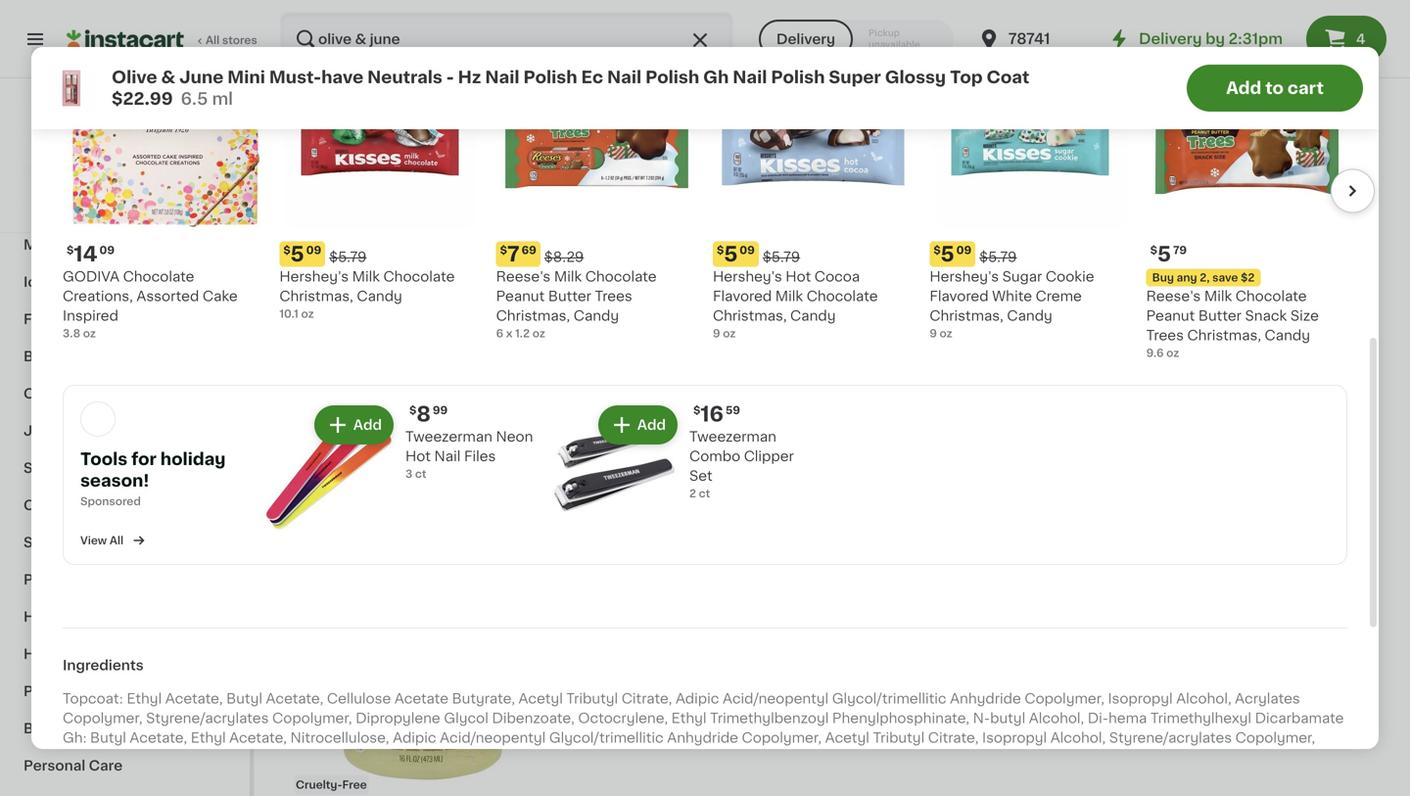 Task type: vqa. For each thing, say whether or not it's contained in the screenshot.


Task type: describe. For each thing, give the bounding box(es) containing it.
$ 16 59
[[694, 404, 740, 425]]

tweezerman for 16
[[690, 430, 777, 444]]

sucrose
[[746, 751, 802, 765]]

0 vertical spatial hema
[[1109, 712, 1147, 725]]

$7.69 original price: $8.29 element
[[496, 241, 697, 267]]

0 vertical spatial acid/neopentyl
[[723, 692, 829, 706]]

"olive
[[416, 83, 478, 104]]

$ for hershey's sugar cookie flavored white creme christmas, candy
[[934, 245, 941, 256]]

0 vertical spatial acrylates
[[1235, 692, 1301, 706]]

personal care link
[[12, 747, 238, 785]]

& for dairy & eggs
[[65, 164, 76, 177]]

acetate, down butyral,
[[63, 790, 120, 796]]

$ for 5
[[1151, 245, 1158, 256]]

juice
[[24, 424, 63, 438]]

1 horizontal spatial (ci
[[910, 771, 927, 784]]

1 horizontal spatial octocrylene,
[[1173, 751, 1262, 765]]

ec for olive & june mini must-have neutrals - hz nail polish ec nail polish gh nail polish super glossy top coat
[[735, 450, 752, 464]]

ice cream link
[[12, 264, 238, 301]]

ice cream
[[24, 275, 96, 289]]

2 vertical spatial anhydride
[[501, 790, 572, 796]]

1 horizontal spatial tributyl
[[707, 790, 758, 796]]

foods
[[75, 312, 118, 326]]

by
[[1206, 32, 1225, 46]]

glossy for olive & june mini must-have neutrals - hz nail polish ec nail polish gh nail polish super glossy top coat $22.99 6.5 ml
[[885, 69, 946, 86]]

oz inside reese's milk chocolate peanut butter snack size trees christmas, candy 9.6 oz
[[1167, 348, 1180, 358]]

drinks
[[74, 536, 120, 550]]

$5.09 original price: $5.79 element for hot
[[713, 241, 914, 267]]

june for olive & june mini must-have neutrals - hz nail polish ec nail polish gh nail polish super glossy top coat $22.99 6.5 ml
[[179, 69, 224, 86]]

fresh fruit
[[24, 126, 99, 140]]

hershey's for hershey's hot cocoa flavored milk chocolate christmas, candy
[[713, 270, 782, 283]]

results
[[294, 83, 376, 104]]

product group containing 12
[[294, 137, 551, 463]]

creations,
[[63, 289, 133, 303]]

milk inside reese's milk chocolate peanut butter snack size trees christmas, candy 9.6 oz
[[1205, 289, 1233, 303]]

product group containing 14
[[63, 32, 264, 341]]

fresh vegetables link
[[12, 77, 238, 115]]

acetate, up "personal care" link
[[130, 731, 187, 745]]

fl
[[314, 450, 321, 460]]

5 for hershey's milk chocolate christmas, candy
[[291, 244, 304, 264]]

tweezerman combo clipper set 2 ct
[[690, 430, 794, 499]]

ct inside tweezerman neon hot nail files 3 ct
[[415, 469, 427, 480]]

olive & june mini must-have neutrals - hz nail polish ec nail polish gh nail polish super glossy top coat
[[567, 431, 803, 503]]

0 horizontal spatial butyl
[[90, 731, 126, 745]]

polyvinyl
[[1266, 751, 1328, 765]]

copolymer, up the 'dimethyl'
[[272, 712, 352, 725]]

view
[[80, 535, 107, 546]]

nail right combo
[[756, 450, 782, 464]]

oz inside $ 5 09 $5.79 hershey's hot cocoa flavored milk chocolate christmas, candy 9 oz
[[723, 328, 736, 339]]

1 vertical spatial adipic
[[393, 731, 436, 745]]

chocolate inside reese's milk chocolate peanut butter snack size trees christmas, candy 9.6 oz
[[1236, 289, 1307, 303]]

red
[[832, 771, 859, 784]]

fresh for fresh fruit
[[24, 126, 63, 140]]

copolymer, up dimethicone,
[[471, 751, 551, 765]]

1 lake from the left
[[874, 771, 906, 784]]

flavored for white
[[930, 289, 989, 303]]

acid,
[[423, 771, 458, 784]]

free
[[342, 780, 367, 791]]

6.5 inside the product group
[[567, 489, 585, 500]]

$ 5 09 $5.79 hershey's hot cocoa flavored milk chocolate christmas, candy 9 oz
[[713, 244, 878, 339]]

olive for olive & june mini must-have neutrals - hz nail polish ec nail polish gh nail polish super glossy top coat $22.99 6.5 ml
[[112, 69, 157, 86]]

delivery for delivery by 2:31pm
[[1139, 32, 1202, 46]]

$5.09 original price: $5.79 element for sugar
[[930, 241, 1131, 267]]

candy inside $ 5 09 $5.79 hershey's milk chocolate christmas, candy 10.1 oz
[[357, 289, 402, 303]]

christmas, for hershey's sugar cookie flavored white creme christmas, candy
[[930, 309, 1004, 323]]

& for soda & water
[[63, 461, 74, 475]]

$11.49 element
[[1114, 402, 1371, 428]]

than
[[73, 169, 99, 180]]

fresh fruit link
[[12, 115, 238, 152]]

0 horizontal spatial glycol
[[444, 712, 489, 725]]

cart
[[1288, 80, 1324, 96]]

acetate, up the 'dimethyl'
[[266, 692, 324, 706]]

ethyl down polyvinyl
[[1285, 771, 1320, 784]]

stores
[[222, 35, 257, 46]]

$22.99
[[112, 91, 173, 107]]

ec for olive & june mini must-have neutrals - hz nail polish ec nail polish gh nail polish super glossy top coat $22.99 6.5 ml
[[581, 69, 603, 86]]

buy any 2, save $2
[[1153, 272, 1255, 283]]

1 horizontal spatial stearalkonium
[[943, 790, 1041, 796]]

1 vertical spatial n-
[[557, 771, 574, 784]]

snacks
[[24, 201, 75, 215]]

1 vertical spatial acetyl
[[825, 731, 870, 745]]

guarantee
[[151, 204, 208, 215]]

dioxide
[[618, 751, 670, 765]]

best seller for 12
[[300, 384, 349, 393]]

candy inside $ 5 09 $5.79 hershey's sugar cookie flavored white creme christmas, candy 9 oz
[[1007, 309, 1053, 323]]

pet
[[24, 685, 48, 698]]

meat & seafood
[[24, 238, 137, 252]]

& for coffee & tea
[[76, 499, 87, 512]]

seafood
[[78, 238, 137, 252]]

99 inside $ 8 99
[[433, 405, 448, 416]]

2:31pm
[[1229, 32, 1283, 46]]

olive for olive & june mini must-have neutrals - hz nail polish ec nail polish gh nail polish super glossy top coat
[[567, 431, 602, 444]]

77891),
[[694, 751, 743, 765]]

09 for hershey's milk chocolate christmas, candy
[[306, 245, 321, 256]]

item carousel region
[[35, 24, 1375, 377]]

store
[[116, 169, 145, 180]]

- for olive & june mini must-have neutrals - hz nail polish ec nail polish gh nail polish super glossy top coat $22.99 6.5 ml
[[446, 69, 454, 86]]

1 vertical spatial tributyl
[[873, 731, 925, 745]]

topcoat:
[[63, 692, 123, 706]]

0 vertical spatial adipic
[[676, 692, 719, 706]]

add to cart button
[[1187, 65, 1364, 112]]

0 vertical spatial glycol/trimellitic
[[832, 692, 947, 706]]

0 vertical spatial di-
[[1088, 712, 1109, 725]]

1 horizontal spatial n-
[[973, 712, 990, 725]]

ethyl up baby link
[[127, 692, 162, 706]]

creme
[[1036, 289, 1082, 303]]

delivery button
[[759, 20, 853, 59]]

milk inside $ 5 09 $5.79 hershey's hot cocoa flavored milk chocolate christmas, candy 9 oz
[[776, 289, 803, 303]]

2 vertical spatial styrene/acrylates
[[1119, 790, 1242, 796]]

2 horizontal spatial (ci
[[1090, 771, 1108, 784]]

0 horizontal spatial citrate,
[[622, 692, 672, 706]]

season!
[[80, 473, 149, 489]]

inspired
[[63, 309, 118, 323]]

5 for hershey's hot cocoa flavored milk chocolate christmas, candy
[[724, 244, 738, 264]]

product group containing 7
[[496, 32, 697, 341]]

sports
[[24, 536, 71, 550]]

2 horizontal spatial anhydride
[[950, 692, 1022, 706]]

1 horizontal spatial glycol/trimellitic
[[549, 731, 664, 745]]

09 for hershey's sugar cookie flavored white creme christmas, candy
[[957, 245, 972, 256]]

0 vertical spatial dibenzoate,
[[492, 712, 575, 725]]

ethyl up 77891),
[[672, 712, 707, 725]]

glossy for olive & june mini must-have neutrals - hz nail polish ec nail polish gh nail polish super glossy top coat
[[755, 470, 803, 483]]

product group containing 22
[[567, 137, 825, 503]]

soda & water link
[[12, 450, 238, 487]]

ingredients
[[63, 659, 144, 673]]

0 vertical spatial spo
[[1312, 6, 1334, 17]]

- for olive & june mini must-have neutrals - hz nail polish ec nail polish gh nail polish super glossy top coat
[[629, 450, 635, 464]]

1 horizontal spatial dipropylene
[[950, 751, 1035, 765]]

delivery for delivery
[[777, 32, 836, 46]]

fresh vegetables
[[24, 89, 146, 103]]

dairy & eggs
[[24, 164, 115, 177]]

titanium
[[555, 751, 614, 765]]

service type group
[[759, 20, 954, 59]]

12
[[305, 405, 327, 425]]

must- for olive & june mini must-have neutrals - hz nail polish ec nail polish gh nail polish super glossy top coat
[[690, 431, 731, 444]]

09 for hershey's hot cocoa flavored milk chocolate christmas, candy
[[740, 245, 755, 255]]

0 horizontal spatial butyl
[[574, 771, 609, 784]]

1 vertical spatial bentonite,
[[1044, 790, 1116, 796]]

0 horizontal spatial hema
[[140, 771, 178, 784]]

& for olive & june mini must-have neutrals - hz nail polish ec nail polish gh nail polish super glossy top coat $22.99 6.5 ml
[[161, 69, 175, 86]]

ct inside tweezerman combo clipper set 2 ct
[[699, 488, 710, 499]]

2 vertical spatial acetyl
[[659, 790, 703, 796]]

1 vertical spatial citrate,
[[928, 731, 979, 745]]

09 for 14
[[99, 245, 115, 255]]

super for olive & june mini must-have neutrals - hz nail polish ec nail polish gh nail polish super glossy top coat $22.99 6.5 ml
[[829, 69, 881, 86]]

1 horizontal spatial dibenzoate,
[[1086, 751, 1169, 765]]

trees inside $ 7 69 $8.29 reese's milk chocolate peanut butter trees christmas, candy 6 x 1.2 oz
[[595, 289, 633, 303]]

oz inside $ 5 09 $5.79 hershey's sugar cookie flavored white creme christmas, candy 9 oz
[[940, 328, 953, 339]]

godiva
[[63, 270, 120, 283]]

chocolate inside $ 7 69 $8.29 reese's milk chocolate peanut butter trees christmas, candy 6 x 1.2 oz
[[586, 270, 657, 283]]

trees inside reese's milk chocolate peanut butter snack size trees christmas, candy 9.6 oz
[[1147, 328, 1184, 342]]

household link
[[12, 599, 238, 636]]

0 vertical spatial butyl
[[226, 692, 263, 706]]

with
[[107, 185, 131, 195]]

& for olive & june nail polish remover pot 2.4 fl oz
[[332, 431, 343, 444]]

files
[[464, 450, 496, 463]]

coat for olive & june mini must-have neutrals - hz nail polish ec nail polish gh nail polish super glossy top coat
[[596, 489, 630, 503]]

22
[[578, 405, 605, 425]]

0 vertical spatial isopropyl
[[1108, 692, 1173, 706]]

14
[[74, 244, 98, 264]]

9 for hershey's hot cocoa flavored milk chocolate christmas, candy
[[713, 328, 721, 339]]

0 horizontal spatial isopropyl
[[816, 790, 881, 796]]

78741 button
[[977, 12, 1095, 67]]

1 vertical spatial isopropyl
[[982, 731, 1047, 745]]

cheese
[[24, 387, 78, 401]]

spo inside tools for holiday season! spo nsored
[[80, 496, 102, 507]]

higher than in-store prices. not affiliated with instacart. link
[[16, 167, 234, 198]]

3
[[406, 469, 413, 480]]

copolymer, up sucrose
[[742, 731, 822, 745]]

view all
[[80, 535, 124, 546]]

1 vertical spatial acrylates
[[402, 751, 468, 765]]

1 horizontal spatial glycol
[[1038, 751, 1083, 765]]

$ for 8
[[409, 405, 417, 416]]

eggs
[[80, 164, 115, 177]]

$ for 16
[[694, 405, 701, 416]]

best for 12
[[300, 384, 321, 393]]

peanut inside $ 7 69 $8.29 reese's milk chocolate peanut butter trees christmas, candy 6 x 1.2 oz
[[496, 289, 545, 303]]

target: fast delivery link
[[52, 102, 198, 163]]

copolymer, up yellow
[[1025, 692, 1105, 706]]

oz inside $ 7 69 $8.29 reese's milk chocolate peanut butter trees christmas, candy 6 x 1.2 oz
[[533, 328, 546, 339]]

candy inside $ 5 09 $5.79 hershey's hot cocoa flavored milk chocolate christmas, candy 9 oz
[[791, 309, 836, 323]]

candy inside reese's milk chocolate peanut butter snack size trees christmas, candy 9.6 oz
[[1265, 328, 1311, 342]]

2 vertical spatial butyl
[[1184, 771, 1220, 784]]

0 horizontal spatial nitrocellulose,
[[124, 790, 223, 796]]

0 horizontal spatial (ci
[[673, 751, 691, 765]]

trimethylbenzoyl
[[710, 712, 829, 725]]

chocolate inside $ 5 09 $5.79 hershey's milk chocolate christmas, candy 10.1 oz
[[384, 270, 455, 283]]

add to cart
[[1226, 80, 1324, 96]]

0 vertical spatial octocrylene,
[[578, 712, 668, 725]]

ethyl up "personal care" link
[[191, 731, 226, 745]]

affiliated
[[55, 185, 105, 195]]

2 vertical spatial glycol/trimellitic
[[383, 790, 497, 796]]

sports drinks link
[[12, 524, 238, 561]]

care for health care
[[74, 647, 108, 661]]

0 vertical spatial tributyl
[[567, 692, 618, 706]]

1 horizontal spatial anhydride
[[667, 731, 739, 745]]

0 horizontal spatial trimethylhexyl
[[182, 771, 283, 784]]

personal care
[[24, 759, 123, 773]]

2,
[[1200, 272, 1210, 283]]

phenylphosphinate,
[[833, 712, 970, 725]]

instacart.
[[134, 185, 187, 195]]

candy inside $ 7 69 $8.29 reese's milk chocolate peanut butter trees christmas, candy 6 x 1.2 oz
[[574, 309, 619, 323]]

acetate, down polyvinyl
[[1224, 771, 1281, 784]]

milk inside $ 7 69 $8.29 reese's milk chocolate peanut butter trees christmas, candy 6 x 1.2 oz
[[554, 270, 582, 283]]

dimethicone,
[[461, 771, 553, 784]]

100% satisfaction guarantee button
[[30, 198, 219, 217]]

top for olive & june mini must-have neutrals - hz nail polish ec nail polish gh nail polish super glossy top coat $22.99 6.5 ml
[[950, 69, 983, 86]]

100%
[[50, 204, 80, 215]]

juice link
[[12, 412, 238, 450]]

7 inside topcoat: ethyl acetate, butyl acetate, cellulose acetate butyrate, acetyl tributyl citrate, adipic acid/neopentyl glycol/trimellitic anhydride copolymer, isopropyl alcohol, acrylates copolymer, styrene/acrylates copolymer, dipropylene glycol dibenzoate, octocrylene, ethyl trimethylbenzoyl phenylphosphinate, n-butyl alcohol, di-hema trimethylhexyl dicarbamate gh: butyl acetate, ethyl acetate, nitrocellulose, adipic acid/neopentyl glycol/trimellitic anhydride copolymer, acetyl tributyl citrate, isopropyl alcohol, styrene/acrylates copolymer, stearalkonium bentonite, silica dimethyl silylate, acrylates copolymer, titanium dioxide (ci 77891), sucrose acetate isobutyrate, dipropylene glycol dibenzoate, octocrylene, polyvinyl butyral, di-hema trimethylhexyl dicarbamate, citric acid, dimethicone, n-butyl alcohol, trimethylsiloxysilicate, red 7 lake (ci 15850:1), yellow 5 lake (ci 19140) ec: butyl acetate, ethyl acetate, nitrocellulose, adipic acid/neopentyl glycol/trimellitic anhydride copolymer, acetyl tributyl citrate, isopropyl alcohol, stearalkonium bentonite, styrene/acrylates copol
[[863, 771, 870, 784]]

12 79
[[305, 405, 343, 425]]

0 horizontal spatial acetyl
[[519, 692, 563, 706]]

neon
[[496, 430, 533, 444]]

19140)
[[1111, 771, 1156, 784]]

0 vertical spatial bentonite,
[[164, 751, 235, 765]]

super for olive & june mini must-have neutrals - hz nail polish ec nail polish gh nail polish super glossy top coat
[[711, 470, 751, 483]]

frozen
[[24, 312, 71, 326]]

2 vertical spatial acid/neopentyl
[[273, 790, 379, 796]]

peanut inside reese's milk chocolate peanut butter snack size trees christmas, candy 9.6 oz
[[1147, 309, 1195, 323]]

remover
[[460, 431, 521, 444]]

dimethyl
[[279, 751, 342, 765]]

baby
[[24, 722, 60, 736]]

1 horizontal spatial citrate,
[[762, 790, 812, 796]]

0 vertical spatial trimethylhexyl
[[1151, 712, 1252, 725]]

oz inside godiva chocolate creations, assorted cake inspired 3.8 oz
[[83, 328, 96, 339]]

nail right june"
[[607, 69, 642, 86]]

nail down delivery button at the top
[[733, 69, 767, 86]]

nail left combo
[[660, 450, 686, 464]]

target: fast delivery logo image
[[106, 102, 143, 139]]

oz inside olive & june nail polish remover pot 2.4 fl oz
[[324, 450, 337, 460]]

1 vertical spatial styrene/acrylates
[[1110, 731, 1232, 745]]

59
[[726, 405, 740, 416]]

reese's inside reese's milk chocolate peanut butter snack size trees christmas, candy 9.6 oz
[[1147, 289, 1201, 303]]

0 vertical spatial styrene/acrylates
[[146, 712, 269, 725]]

1 vertical spatial di-
[[119, 771, 140, 784]]

mini for olive & june mini must-have neutrals - hz nail polish ec nail polish gh nail polish super glossy top coat
[[658, 431, 687, 444]]

hot inside $ 5 09 $5.79 hershey's hot cocoa flavored milk chocolate christmas, candy 9 oz
[[786, 270, 811, 283]]

nail inside olive & june nail polish remover pot 2.4 fl oz
[[385, 431, 411, 444]]

1 horizontal spatial acetate
[[806, 751, 860, 765]]

nsored inside tools for holiday season! spo nsored
[[102, 496, 141, 507]]

4 button
[[1307, 16, 1387, 63]]



Task type: locate. For each thing, give the bounding box(es) containing it.
2 hershey's from the left
[[279, 270, 349, 283]]

1 vertical spatial butyl
[[574, 771, 609, 784]]

acetate, up silica
[[229, 731, 287, 745]]

hot inside tweezerman neon hot nail files 3 ct
[[406, 450, 431, 463]]

buy
[[1153, 272, 1174, 283]]

hershey's for hershey's milk chocolate christmas, candy
[[279, 270, 349, 283]]

0 horizontal spatial delivery
[[139, 146, 198, 160]]

seller
[[323, 384, 349, 393], [596, 384, 622, 393]]

results for "olive & june"
[[294, 83, 563, 104]]

delivery inside button
[[777, 32, 836, 46]]

health
[[24, 647, 71, 661]]

delivery inside "link"
[[1139, 32, 1202, 46]]

soda & water
[[24, 461, 120, 475]]

mini
[[228, 69, 265, 86], [658, 431, 687, 444]]

coat down 78741
[[987, 69, 1030, 86]]

tweezerman down 59
[[690, 430, 777, 444]]

1 best seller from the left
[[300, 384, 349, 393]]

99 inside 22 99
[[607, 406, 622, 416]]

79 inside "12 79"
[[329, 406, 343, 416]]

09 inside $ 14 09
[[99, 245, 115, 255]]

neutrals for olive & june mini must-have neutrals - hz nail polish ec nail polish gh nail polish super glossy top coat
[[567, 450, 625, 464]]

None search field
[[280, 12, 734, 67]]

1 horizontal spatial $5.09 original price: $5.79 element
[[713, 241, 914, 267]]

1 seller from the left
[[323, 384, 349, 393]]

seller for 12
[[323, 384, 349, 393]]

chocolate inside godiva chocolate creations, assorted cake inspired 3.8 oz
[[123, 270, 194, 283]]

must- for olive & june mini must-have neutrals - hz nail polish ec nail polish gh nail polish super glossy top coat $22.99 6.5 ml
[[269, 69, 321, 86]]

neutrals inside olive & june mini must-have neutrals - hz nail polish ec nail polish gh nail polish super glossy top coat $22.99 6.5 ml
[[367, 69, 443, 86]]

polish
[[524, 69, 578, 86], [646, 69, 700, 86], [771, 69, 825, 86], [415, 431, 456, 444], [690, 450, 731, 464], [567, 470, 609, 483], [666, 470, 707, 483]]

& right soda
[[63, 461, 74, 475]]

trimethylhexyl up ec:
[[1151, 712, 1252, 725]]

stearalkonium down yellow
[[943, 790, 1041, 796]]

$ inside $ 5 09 $5.79 hershey's milk chocolate christmas, candy 10.1 oz
[[283, 245, 291, 256]]

polish inside olive & june nail polish remover pot 2.4 fl oz
[[415, 431, 456, 444]]

2 horizontal spatial delivery
[[1139, 32, 1202, 46]]

79
[[1173, 245, 1187, 256], [329, 406, 343, 416]]

3 09 from the left
[[306, 245, 321, 256]]

tweezerman for 8
[[406, 430, 493, 444]]

& inside olive & june mini must-have neutrals - hz nail polish ec nail polish gh nail polish super glossy top coat
[[606, 431, 617, 444]]

0 horizontal spatial adipic
[[226, 790, 270, 796]]

2 horizontal spatial butyl
[[1184, 771, 1220, 784]]

cheese link
[[12, 375, 238, 412]]

0 horizontal spatial glossy
[[755, 470, 803, 483]]

$ inside $ 5 09 $5.79 hershey's hot cocoa flavored milk chocolate christmas, candy 9 oz
[[717, 245, 724, 255]]

8
[[417, 404, 431, 425]]

adipic up 77891),
[[676, 692, 719, 706]]

2 horizontal spatial $5.09 original price: $5.79 element
[[930, 241, 1131, 267]]

frozen foods
[[24, 312, 118, 326]]

$ inside $ 5 09 $5.79 hershey's sugar cookie flavored white creme christmas, candy 9 oz
[[934, 245, 941, 256]]

hershey's inside $ 5 09 $5.79 hershey's milk chocolate christmas, candy 10.1 oz
[[279, 270, 349, 283]]

for down "juice" link
[[131, 451, 157, 468]]

styrene/acrylates down ec:
[[1119, 790, 1242, 796]]

flavored inside $ 5 09 $5.79 hershey's hot cocoa flavored milk chocolate christmas, candy 9 oz
[[713, 289, 772, 303]]

2 flavored from the left
[[930, 289, 989, 303]]

glycol up yellow
[[1038, 751, 1083, 765]]

trimethylsiloxysilicate,
[[672, 771, 828, 784]]

0 horizontal spatial dibenzoate,
[[492, 712, 575, 725]]

care right health
[[74, 647, 108, 661]]

1 vertical spatial trimethylhexyl
[[182, 771, 283, 784]]

1 vertical spatial dibenzoate,
[[1086, 751, 1169, 765]]

best seller for 22
[[573, 384, 622, 393]]

3 $5.09 original price: $5.79 element from the left
[[930, 241, 1131, 267]]

hershey's for hershey's sugar cookie flavored white creme christmas, candy
[[930, 270, 999, 283]]

dipropylene up yellow
[[950, 751, 1035, 765]]

1 vertical spatial dipropylene
[[950, 751, 1035, 765]]

nail up 3
[[385, 431, 411, 444]]

christmas, inside reese's milk chocolate peanut butter snack size trees christmas, candy 9.6 oz
[[1188, 328, 1262, 342]]

acetate, up baby link
[[165, 692, 223, 706]]

& for snacks & candy
[[78, 201, 90, 215]]

glycol
[[444, 712, 489, 725], [1038, 751, 1083, 765]]

22 99
[[578, 405, 622, 425]]

1 horizontal spatial bentonite,
[[1044, 790, 1116, 796]]

$ for hershey's milk chocolate christmas, candy
[[283, 245, 291, 256]]

1 vertical spatial for
[[131, 451, 157, 468]]

1 vertical spatial octocrylene,
[[1173, 751, 1262, 765]]

2 lake from the left
[[1055, 771, 1087, 784]]

& up '$22.99'
[[161, 69, 175, 86]]

hz for olive & june mini must-have neutrals - hz nail polish ec nail polish gh nail polish super glossy top coat $22.99 6.5 ml
[[458, 69, 481, 86]]

1 horizontal spatial flavored
[[930, 289, 989, 303]]

lake
[[874, 771, 906, 784], [1055, 771, 1087, 784]]

gh inside olive & june mini must-have neutrals - hz nail polish ec nail polish gh nail polish super glossy top coat $22.99 6.5 ml
[[703, 69, 729, 86]]

0 horizontal spatial flavored
[[713, 289, 772, 303]]

save
[[1213, 272, 1239, 283]]

2 $5.09 original price: $5.79 element from the left
[[279, 241, 481, 267]]

peanut down buy
[[1147, 309, 1195, 323]]

tweezerman down $ 8 99 at bottom left
[[406, 430, 493, 444]]

spo down season!
[[80, 496, 102, 507]]

bakery link
[[12, 338, 238, 375]]

ct right 3
[[415, 469, 427, 480]]

$ 8 99
[[409, 404, 448, 425]]

3 hershey's from the left
[[930, 270, 999, 283]]

adipic down silica
[[226, 790, 270, 796]]

june for olive & june nail polish remover pot 2.4 fl oz
[[347, 431, 381, 444]]

add inside button
[[1226, 80, 1262, 96]]

0 vertical spatial ct
[[415, 469, 427, 480]]

cruelty-free
[[296, 780, 367, 791]]

1 horizontal spatial olive
[[294, 431, 329, 444]]

hershey's up 10.1 at the left top
[[279, 270, 349, 283]]

hema down baby link
[[140, 771, 178, 784]]

chocolate inside $ 5 09 $5.79 hershey's hot cocoa flavored milk chocolate christmas, candy 9 oz
[[807, 289, 878, 303]]

0 horizontal spatial di-
[[119, 771, 140, 784]]

$ 5 09 $5.79 hershey's sugar cookie flavored white creme christmas, candy 9 oz
[[930, 244, 1095, 339]]

june for olive & june mini must-have neutrals - hz nail polish ec nail polish gh nail polish super glossy top coat
[[620, 431, 655, 444]]

for for results
[[380, 83, 412, 104]]

octocrylene, up ec:
[[1173, 751, 1262, 765]]

olive
[[112, 69, 157, 86], [294, 431, 329, 444], [567, 431, 602, 444]]

0 vertical spatial nitrocellulose,
[[290, 731, 389, 745]]

2 horizontal spatial olive
[[567, 431, 602, 444]]

spo
[[1312, 6, 1334, 17], [80, 496, 102, 507]]

15850:1),
[[931, 771, 991, 784]]

& left june"
[[483, 83, 501, 104]]

butter down the "$8.29"
[[548, 289, 592, 303]]

gh for olive & june mini must-have neutrals - hz nail polish ec nail polish gh nail polish super glossy top coat
[[612, 470, 632, 483]]

2 horizontal spatial isopropyl
[[1108, 692, 1173, 706]]

butter down "save" on the top of the page
[[1199, 309, 1242, 323]]

isopropyl down red
[[816, 790, 881, 796]]

$5.79 for milk
[[329, 250, 367, 264]]

n- down titanium
[[557, 771, 574, 784]]

glycol/trimellitic up titanium
[[549, 731, 664, 745]]

acid/neopentyl up trimethylbenzoyl
[[723, 692, 829, 706]]

ml inside the product group
[[587, 489, 601, 500]]

0 vertical spatial glossy
[[885, 69, 946, 86]]

gh
[[703, 69, 729, 86], [612, 470, 632, 483]]

5 for 5
[[1158, 244, 1172, 264]]

flavored
[[713, 289, 772, 303], [930, 289, 989, 303]]

size
[[1291, 309, 1319, 323]]

1 hershey's from the left
[[713, 270, 782, 283]]

snacks & candy link
[[12, 189, 238, 226]]

1 fresh from the top
[[24, 89, 63, 103]]

di-
[[1088, 712, 1109, 725], [119, 771, 140, 784]]

$5.79 inside $ 5 09 $5.79 hershey's sugar cookie flavored white creme christmas, candy 9 oz
[[980, 250, 1017, 264]]

1 flavored from the left
[[713, 289, 772, 303]]

0 horizontal spatial olive
[[112, 69, 157, 86]]

1.2
[[515, 328, 530, 339]]

69
[[522, 245, 537, 256]]

fresh up "dairy"
[[24, 126, 63, 140]]

nsored down season!
[[102, 496, 141, 507]]

$ for hershey's hot cocoa flavored milk chocolate christmas, candy
[[717, 245, 724, 255]]

hershey's inside $ 5 09 $5.79 hershey's sugar cookie flavored white creme christmas, candy 9 oz
[[930, 270, 999, 283]]

0 horizontal spatial anhydride
[[501, 790, 572, 796]]

christmas,
[[279, 289, 353, 303], [713, 309, 787, 323], [496, 309, 570, 323], [930, 309, 1004, 323], [1188, 328, 1262, 342]]

in-
[[101, 169, 116, 180]]

tributyl down phenylphosphinate,
[[873, 731, 925, 745]]

0 vertical spatial hot
[[786, 270, 811, 283]]

0 vertical spatial dipropylene
[[356, 712, 441, 725]]

have inside olive & june mini must-have neutrals - hz nail polish ec nail polish gh nail polish super glossy top coat $22.99 6.5 ml
[[321, 69, 364, 86]]

satisfaction
[[82, 204, 148, 215]]

0 horizontal spatial must-
[[269, 69, 321, 86]]

glossy down service type group
[[885, 69, 946, 86]]

2 09 from the left
[[740, 245, 755, 255]]

nail inside tweezerman neon hot nail files 3 ct
[[434, 450, 461, 463]]

dipropylene down cellulose
[[356, 712, 441, 725]]

seller for 22
[[596, 384, 622, 393]]

product group
[[63, 32, 264, 341], [279, 32, 481, 322], [496, 32, 697, 341], [713, 32, 914, 341], [930, 32, 1131, 341], [1147, 32, 1348, 361], [294, 137, 551, 463], [567, 137, 825, 503], [840, 137, 1098, 482], [1114, 137, 1371, 482], [294, 533, 551, 796]]

hz inside olive & june mini must-have neutrals - hz nail polish ec nail polish gh nail polish super glossy top coat $22.99 6.5 ml
[[458, 69, 481, 86]]

mini for olive & june mini must-have neutrals - hz nail polish ec nail polish gh nail polish super glossy top coat $22.99 6.5 ml
[[228, 69, 265, 86]]

& inside olive & june mini must-have neutrals - hz nail polish ec nail polish gh nail polish super glossy top coat $22.99 6.5 ml
[[161, 69, 175, 86]]

2 horizontal spatial glycol/trimellitic
[[832, 692, 947, 706]]

0 vertical spatial citrate,
[[622, 692, 672, 706]]

1 vertical spatial 7
[[863, 771, 870, 784]]

tweezerman inside tweezerman neon hot nail files 3 ct
[[406, 430, 493, 444]]

christmas, down white
[[930, 309, 1004, 323]]

0 horizontal spatial trees
[[595, 289, 633, 303]]

meat & seafood link
[[12, 226, 238, 264]]

care for pet care
[[51, 685, 85, 698]]

ct
[[415, 469, 427, 480], [699, 488, 710, 499]]

dicarbamate
[[1255, 712, 1344, 725]]

christmas, for reese's milk chocolate peanut butter trees christmas, candy
[[496, 309, 570, 323]]

care for personal care
[[89, 759, 123, 773]]

copolymer, down dioxide
[[575, 790, 655, 796]]

butyl down titanium
[[574, 771, 609, 784]]

acid/neopentyl down butyrate,
[[440, 731, 546, 745]]

(ci left 77891),
[[673, 751, 691, 765]]

gh for olive & june mini must-have neutrals - hz nail polish ec nail polish gh nail polish super glossy top coat $22.99 6.5 ml
[[703, 69, 729, 86]]

best up 22 at left
[[573, 384, 594, 393]]

christmas, inside $ 7 69 $8.29 reese's milk chocolate peanut butter trees christmas, candy 6 x 1.2 oz
[[496, 309, 570, 323]]

glossy inside olive & june mini must-have neutrals - hz nail polish ec nail polish gh nail polish super glossy top coat
[[755, 470, 803, 483]]

olive for olive & june nail polish remover pot 2.4 fl oz
[[294, 431, 329, 444]]

2
[[690, 488, 696, 499]]

flavored inside $ 5 09 $5.79 hershey's sugar cookie flavored white creme christmas, candy 9 oz
[[930, 289, 989, 303]]

0 horizontal spatial hershey's
[[279, 270, 349, 283]]

prices.
[[148, 169, 185, 180]]

0 vertical spatial peanut
[[496, 289, 545, 303]]

hershey's inside $ 5 09 $5.79 hershey's hot cocoa flavored milk chocolate christmas, candy 9 oz
[[713, 270, 782, 283]]

any
[[1177, 272, 1198, 283]]

1 vertical spatial 6.5
[[567, 489, 585, 500]]

0 horizontal spatial spo
[[80, 496, 102, 507]]

$ for reese's milk chocolate peanut butter trees christmas, candy
[[500, 245, 507, 256]]

must- inside olive & june mini must-have neutrals - hz nail polish ec nail polish gh nail polish super glossy top coat
[[690, 431, 731, 444]]

assorted
[[137, 289, 199, 303]]

2 seller from the left
[[596, 384, 622, 393]]

ec inside olive & june mini must-have neutrals - hz nail polish ec nail polish gh nail polish super glossy top coat
[[735, 450, 752, 464]]

1 09 from the left
[[99, 245, 115, 255]]

$5.79 inside $ 5 09 $5.79 hershey's milk chocolate christmas, candy 10.1 oz
[[329, 250, 367, 264]]

6
[[496, 328, 504, 339]]

glossy
[[885, 69, 946, 86], [755, 470, 803, 483]]

have inside olive & june mini must-have neutrals - hz nail polish ec nail polish gh nail polish super glossy top coat
[[731, 431, 764, 444]]

acetyl
[[519, 692, 563, 706], [825, 731, 870, 745], [659, 790, 703, 796]]

adipic up citric
[[393, 731, 436, 745]]

tributyl up titanium
[[567, 692, 618, 706]]

care down baby link
[[89, 759, 123, 773]]

neutrals for olive & june mini must-have neutrals - hz nail polish ec nail polish gh nail polish super glossy top coat $22.99 6.5 ml
[[367, 69, 443, 86]]

have for olive & june mini must-have neutrals - hz nail polish ec nail polish gh nail polish super glossy top coat $22.99 6.5 ml
[[321, 69, 364, 86]]

0 vertical spatial butyl
[[990, 712, 1026, 725]]

9 for hershey's sugar cookie flavored white creme christmas, candy
[[930, 328, 937, 339]]

citrate, up "15850:1),"
[[928, 731, 979, 745]]

june
[[179, 69, 224, 86], [347, 431, 381, 444], [620, 431, 655, 444]]

top inside olive & june mini must-have neutrals - hz nail polish ec nail polish gh nail polish super glossy top coat
[[567, 489, 593, 503]]

09 inside $ 5 09 $5.79 hershey's sugar cookie flavored white creme christmas, candy 9 oz
[[957, 245, 972, 256]]

0 horizontal spatial dipropylene
[[356, 712, 441, 725]]

09 inside $ 5 09 $5.79 hershey's hot cocoa flavored milk chocolate christmas, candy 9 oz
[[740, 245, 755, 255]]

& for olive & june mini must-have neutrals - hz nail polish ec nail polish gh nail polish super glossy top coat
[[606, 431, 617, 444]]

2 9 from the left
[[930, 328, 937, 339]]

1 horizontal spatial all
[[206, 35, 220, 46]]

top inside olive & june mini must-have neutrals - hz nail polish ec nail polish gh nail polish super glossy top coat $22.99 6.5 ml
[[950, 69, 983, 86]]

2 horizontal spatial $5.79
[[980, 250, 1017, 264]]

super inside olive & june mini must-have neutrals - hz nail polish ec nail polish gh nail polish super glossy top coat
[[711, 470, 751, 483]]

flavored for milk
[[713, 289, 772, 303]]

6.5 ml
[[567, 489, 601, 500]]

5 inside $ 5 09 $5.79 hershey's sugar cookie flavored white creme christmas, candy 9 oz
[[941, 244, 955, 264]]

0 vertical spatial n-
[[973, 712, 990, 725]]

$5.09 original price: $5.79 element for milk
[[279, 241, 481, 267]]

super inside olive & june mini must-have neutrals - hz nail polish ec nail polish gh nail polish super glossy top coat $22.99 6.5 ml
[[829, 69, 881, 86]]

0 vertical spatial butter
[[548, 289, 592, 303]]

higher
[[33, 169, 71, 180]]

0 horizontal spatial n-
[[557, 771, 574, 784]]

ec inside olive & june mini must-have neutrals - hz nail polish ec nail polish gh nail polish super glossy top coat $22.99 6.5 ml
[[581, 69, 603, 86]]

health care
[[24, 647, 108, 661]]

$8.29
[[544, 250, 584, 264]]

butyl up yellow
[[990, 712, 1026, 725]]

olive inside olive & june mini must-have neutrals - hz nail polish ec nail polish gh nail polish super glossy top coat
[[567, 431, 602, 444]]

1 horizontal spatial 79
[[1173, 245, 1187, 256]]

christmas, up 10.1 at the left top
[[279, 289, 353, 303]]

1 horizontal spatial acid/neopentyl
[[440, 731, 546, 745]]

christmas, inside $ 5 09 $5.79 hershey's hot cocoa flavored milk chocolate christmas, candy 9 oz
[[713, 309, 787, 323]]

best for 22
[[573, 384, 594, 393]]

$ inside $ 14 09
[[67, 245, 74, 255]]

& down target:
[[65, 164, 76, 177]]

isopropyl up "19140)"
[[1108, 692, 1173, 706]]

styrene/acrylates up silica
[[146, 712, 269, 725]]

& down "12 79"
[[332, 431, 343, 444]]

trees up 9.6
[[1147, 328, 1184, 342]]

citrate,
[[622, 692, 672, 706], [928, 731, 979, 745], [762, 790, 812, 796]]

& right meat
[[63, 238, 75, 252]]

1 best from the left
[[300, 384, 321, 393]]

coffee
[[24, 499, 72, 512]]

& inside olive & june nail polish remover pot 2.4 fl oz
[[332, 431, 343, 444]]

top for olive & june mini must-have neutrals - hz nail polish ec nail polish gh nail polish super glossy top coat
[[567, 489, 593, 503]]

all right view
[[110, 535, 124, 546]]

1 horizontal spatial have
[[731, 431, 764, 444]]

butter
[[548, 289, 592, 303], [1199, 309, 1242, 323]]

2 best seller from the left
[[573, 384, 622, 393]]

styrene/acrylates up ec:
[[1110, 731, 1232, 745]]

1 horizontal spatial -
[[629, 450, 635, 464]]

for for tools
[[131, 451, 157, 468]]

0 vertical spatial stearalkonium
[[63, 751, 161, 765]]

christmas, inside $ 5 09 $5.79 hershey's sugar cookie flavored white creme christmas, candy 9 oz
[[930, 309, 1004, 323]]

1 vertical spatial 79
[[329, 406, 343, 416]]

5 for hershey's sugar cookie flavored white creme christmas, candy
[[941, 244, 955, 264]]

0 horizontal spatial acetate
[[395, 692, 449, 706]]

0 vertical spatial all
[[206, 35, 220, 46]]

butter inside reese's milk chocolate peanut butter snack size trees christmas, candy 9.6 oz
[[1199, 309, 1242, 323]]

2 horizontal spatial adipic
[[676, 692, 719, 706]]

7 left the 69 on the left of page
[[507, 244, 520, 264]]

1 $5.09 original price: $5.79 element from the left
[[713, 241, 914, 267]]

9 inside $ 5 09 $5.79 hershey's sugar cookie flavored white creme christmas, candy 9 oz
[[930, 328, 937, 339]]

0 horizontal spatial 6.5
[[181, 91, 208, 107]]

79 inside $ 5 79
[[1173, 245, 1187, 256]]

ml inside olive & june mini must-have neutrals - hz nail polish ec nail polish gh nail polish super glossy top coat $22.99 6.5 ml
[[212, 91, 233, 107]]

holiday image
[[80, 402, 116, 437]]

bentonite, left silica
[[164, 751, 235, 765]]

7 inside $ 7 69 $8.29 reese's milk chocolate peanut butter trees christmas, candy 6 x 1.2 oz
[[507, 244, 520, 264]]

mini inside olive & june mini must-have neutrals - hz nail polish ec nail polish gh nail polish super glossy top coat $22.99 6.5 ml
[[228, 69, 265, 86]]

stearalkonium up butyral,
[[63, 751, 161, 765]]

3 $5.79 from the left
[[980, 250, 1017, 264]]

acetate up red
[[806, 751, 860, 765]]

peanut
[[496, 289, 545, 303], [1147, 309, 1195, 323]]

anhydride up 77891),
[[667, 731, 739, 745]]

best seller up 22 99
[[573, 384, 622, 393]]

1 vertical spatial glycol/trimellitic
[[549, 731, 664, 745]]

16
[[701, 404, 724, 425]]

2 vertical spatial adipic
[[226, 790, 270, 796]]

cruelty-
[[296, 780, 342, 791]]

x
[[506, 328, 513, 339]]

holiday
[[160, 451, 226, 468]]

$2
[[1241, 272, 1255, 283]]

hz left combo
[[638, 450, 657, 464]]

99 right 8
[[433, 405, 448, 416]]

copolymer, down topcoat:
[[63, 712, 143, 725]]

delivery by 2:31pm
[[1139, 32, 1283, 46]]

- inside olive & june mini must-have neutrals - hz nail polish ec nail polish gh nail polish super glossy top coat $22.99 6.5 ml
[[446, 69, 454, 86]]

for
[[380, 83, 412, 104], [131, 451, 157, 468]]

butyrate,
[[452, 692, 515, 706]]

snack
[[1246, 309, 1287, 323]]

1 horizontal spatial acetyl
[[659, 790, 703, 796]]

for inside tools for holiday season! spo nsored
[[131, 451, 157, 468]]

& for meat & seafood
[[63, 238, 75, 252]]

oz inside $ 5 09 $5.79 hershey's milk chocolate christmas, candy 10.1 oz
[[301, 308, 314, 319]]

(ci left "19140)"
[[1090, 771, 1108, 784]]

-
[[446, 69, 454, 86], [629, 450, 635, 464]]

acetyl down dioxide
[[659, 790, 703, 796]]

0 horizontal spatial 79
[[329, 406, 343, 416]]

1 vertical spatial all
[[110, 535, 124, 546]]

have
[[321, 69, 364, 86], [731, 431, 764, 444]]

christmas, inside $ 5 09 $5.79 hershey's milk chocolate christmas, candy 10.1 oz
[[279, 289, 353, 303]]

9.6
[[1147, 348, 1164, 358]]

bentonite, down "19140)"
[[1044, 790, 1116, 796]]

1 horizontal spatial butter
[[1199, 309, 1242, 323]]

$5.09 original price: $5.79 element
[[713, 241, 914, 267], [279, 241, 481, 267], [930, 241, 1131, 267]]

nail left set
[[636, 470, 662, 483]]

spo up cart
[[1312, 6, 1334, 17]]

reese's inside $ 7 69 $8.29 reese's milk chocolate peanut butter trees christmas, candy 6 x 1.2 oz
[[496, 270, 551, 283]]

hema up "19140)"
[[1109, 712, 1147, 725]]

copolymer, up polyvinyl
[[1236, 731, 1316, 745]]

coat inside olive & june mini must-have neutrals - hz nail polish ec nail polish gh nail polish super glossy top coat
[[596, 489, 630, 503]]

1 horizontal spatial nsored
[[1334, 6, 1371, 17]]

1 horizontal spatial best
[[573, 384, 594, 393]]

1 horizontal spatial adipic
[[393, 731, 436, 745]]

ec right june"
[[581, 69, 603, 86]]

0 vertical spatial acetyl
[[519, 692, 563, 706]]

1 vertical spatial super
[[711, 470, 751, 483]]

white
[[992, 289, 1032, 303]]

0 horizontal spatial june
[[179, 69, 224, 86]]

1 $5.79 from the left
[[763, 250, 800, 264]]

june inside olive & june nail polish remover pot 2.4 fl oz
[[347, 431, 381, 444]]

2 fresh from the top
[[24, 126, 63, 140]]

reese's
[[496, 270, 551, 283], [1147, 289, 1201, 303]]

$5.79 for hot
[[763, 250, 800, 264]]

n- up "15850:1),"
[[973, 712, 990, 725]]

tweezerman inside tweezerman combo clipper set 2 ct
[[690, 430, 777, 444]]

neutrals inside olive & june mini must-have neutrals - hz nail polish ec nail polish gh nail polish super glossy top coat
[[567, 450, 625, 464]]

vegetables
[[66, 89, 146, 103]]

0 horizontal spatial 7
[[507, 244, 520, 264]]

hz inside olive & june mini must-have neutrals - hz nail polish ec nail polish gh nail polish super glossy top coat
[[638, 450, 657, 464]]

09 inside $ 5 09 $5.79 hershey's milk chocolate christmas, candy 10.1 oz
[[306, 245, 321, 256]]

seller up "12 79"
[[323, 384, 349, 393]]

1 vertical spatial acetate
[[806, 751, 860, 765]]

4 09 from the left
[[957, 245, 972, 256]]

glycol/trimellitic
[[832, 692, 947, 706], [549, 731, 664, 745], [383, 790, 497, 796]]

hot
[[786, 270, 811, 283], [406, 450, 431, 463]]

$ for 14
[[67, 245, 74, 255]]

june inside olive & june mini must-have neutrals - hz nail polish ec nail polish gh nail polish super glossy top coat $22.99 6.5 ml
[[179, 69, 224, 86]]

1 vertical spatial fresh
[[24, 126, 63, 140]]

fresh for fresh vegetables
[[24, 89, 63, 103]]

have for olive & june mini must-have neutrals - hz nail polish ec nail polish gh nail polish super glossy top coat
[[731, 431, 764, 444]]

olive down 22 at left
[[567, 431, 602, 444]]

dairy & eggs link
[[12, 152, 238, 189]]

1 9 from the left
[[713, 328, 721, 339]]

0 horizontal spatial $5.79
[[329, 250, 367, 264]]

0 vertical spatial nsored
[[1334, 6, 1371, 17]]

$ inside $ 5 79
[[1151, 245, 1158, 256]]

milk inside $ 5 09 $5.79 hershey's milk chocolate christmas, candy 10.1 oz
[[352, 270, 380, 283]]

trimethylhexyl down silica
[[182, 771, 283, 784]]

0 horizontal spatial seller
[[323, 384, 349, 393]]

& inside 'link'
[[63, 461, 74, 475]]

glycol/trimellitic up phenylphosphinate,
[[832, 692, 947, 706]]

silica
[[239, 751, 275, 765]]

- inside olive & june mini must-have neutrals - hz nail polish ec nail polish gh nail polish super glossy top coat
[[629, 450, 635, 464]]

2 best from the left
[[573, 384, 594, 393]]

best seller up "12 79"
[[300, 384, 349, 393]]

0 horizontal spatial ct
[[415, 469, 427, 480]]

coat inside olive & june mini must-have neutrals - hz nail polish ec nail polish gh nail polish super glossy top coat $22.99 6.5 ml
[[987, 69, 1030, 86]]

june inside olive & june mini must-have neutrals - hz nail polish ec nail polish gh nail polish super glossy top coat
[[620, 431, 655, 444]]

lake right yellow
[[1055, 771, 1087, 784]]

coat for olive & june mini must-have neutrals - hz nail polish ec nail polish gh nail polish super glossy top coat $22.99 6.5 ml
[[987, 69, 1030, 86]]

pantry link
[[12, 561, 238, 599]]

mini inside olive & june mini must-have neutrals - hz nail polish ec nail polish gh nail polish super glossy top coat
[[658, 431, 687, 444]]

0 horizontal spatial gh
[[612, 470, 632, 483]]

$ inside $ 16 59
[[694, 405, 701, 416]]

5 inside $ 5 09 $5.79 hershey's hot cocoa flavored milk chocolate christmas, candy 9 oz
[[724, 244, 738, 264]]

2 $5.79 from the left
[[329, 250, 367, 264]]

dibenzoate,
[[492, 712, 575, 725], [1086, 751, 1169, 765]]

2 vertical spatial isopropyl
[[816, 790, 881, 796]]

glossy inside olive & june mini must-have neutrals - hz nail polish ec nail polish gh nail polish super glossy top coat $22.99 6.5 ml
[[885, 69, 946, 86]]

6.5 inside olive & june mini must-have neutrals - hz nail polish ec nail polish gh nail polish super glossy top coat $22.99 6.5 ml
[[181, 91, 208, 107]]

hz for olive & june mini must-have neutrals - hz nail polish ec nail polish gh nail polish super glossy top coat
[[638, 450, 657, 464]]

hershey's up white
[[930, 270, 999, 283]]

octocrylene, up dioxide
[[578, 712, 668, 725]]

1 horizontal spatial reese's
[[1147, 289, 1201, 303]]

0 vertical spatial ec
[[581, 69, 603, 86]]

ml down all stores
[[212, 91, 233, 107]]

hershey's
[[713, 270, 782, 283], [279, 270, 349, 283], [930, 270, 999, 283]]

7 right red
[[863, 771, 870, 784]]

1 tweezerman from the left
[[406, 430, 493, 444]]

christmas, up 1.2
[[496, 309, 570, 323]]

pot
[[525, 431, 548, 444]]

butyl right ec:
[[1184, 771, 1220, 784]]

2 vertical spatial tributyl
[[707, 790, 758, 796]]

coffee & tea
[[24, 499, 115, 512]]

0 horizontal spatial hot
[[406, 450, 431, 463]]

$5.79 inside $ 5 09 $5.79 hershey's hot cocoa flavored milk chocolate christmas, candy 9 oz
[[763, 250, 800, 264]]

0 vertical spatial acetate
[[395, 692, 449, 706]]

dibenzoate, up "19140)"
[[1086, 751, 1169, 765]]

trimethylhexyl
[[1151, 712, 1252, 725], [182, 771, 283, 784]]

1 horizontal spatial ec
[[735, 450, 752, 464]]

2 tweezerman from the left
[[690, 430, 777, 444]]

citrate, down sucrose
[[762, 790, 812, 796]]

anhydride down dimethicone,
[[501, 790, 572, 796]]

5 inside $ 5 09 $5.79 hershey's milk chocolate christmas, candy 10.1 oz
[[291, 244, 304, 264]]

ec down 59
[[735, 450, 752, 464]]

$ inside $ 7 69 $8.29 reese's milk chocolate peanut butter trees christmas, candy 6 x 1.2 oz
[[500, 245, 507, 256]]

to
[[1266, 80, 1284, 96]]

1 vertical spatial hot
[[406, 450, 431, 463]]

5 inside topcoat: ethyl acetate, butyl acetate, cellulose acetate butyrate, acetyl tributyl citrate, adipic acid/neopentyl glycol/trimellitic anhydride copolymer, isopropyl alcohol, acrylates copolymer, styrene/acrylates copolymer, dipropylene glycol dibenzoate, octocrylene, ethyl trimethylbenzoyl phenylphosphinate, n-butyl alcohol, di-hema trimethylhexyl dicarbamate gh: butyl acetate, ethyl acetate, nitrocellulose, adipic acid/neopentyl glycol/trimellitic anhydride copolymer, acetyl tributyl citrate, isopropyl alcohol, styrene/acrylates copolymer, stearalkonium bentonite, silica dimethyl silylate, acrylates copolymer, titanium dioxide (ci 77891), sucrose acetate isobutyrate, dipropylene glycol dibenzoate, octocrylene, polyvinyl butyral, di-hema trimethylhexyl dicarbamate, citric acid, dimethicone, n-butyl alcohol, trimethylsiloxysilicate, red 7 lake (ci 15850:1), yellow 5 lake (ci 19140) ec: butyl acetate, ethyl acetate, nitrocellulose, adipic acid/neopentyl glycol/trimellitic anhydride copolymer, acetyl tributyl citrate, isopropyl alcohol, stearalkonium bentonite, styrene/acrylates copol
[[1042, 771, 1051, 784]]

citrate, up dioxide
[[622, 692, 672, 706]]

butter inside $ 7 69 $8.29 reese's milk chocolate peanut butter trees christmas, candy 6 x 1.2 oz
[[548, 289, 592, 303]]

1 vertical spatial reese's
[[1147, 289, 1201, 303]]

1 horizontal spatial seller
[[596, 384, 622, 393]]

4
[[1357, 32, 1366, 46]]

christmas, for hershey's hot cocoa flavored milk chocolate christmas, candy
[[713, 309, 787, 323]]

best up 12
[[300, 384, 321, 393]]

0 horizontal spatial acid/neopentyl
[[273, 790, 379, 796]]

$5.79 for sugar
[[980, 250, 1017, 264]]

nail right "olive
[[485, 69, 520, 86]]

instacart logo image
[[67, 27, 184, 51]]



